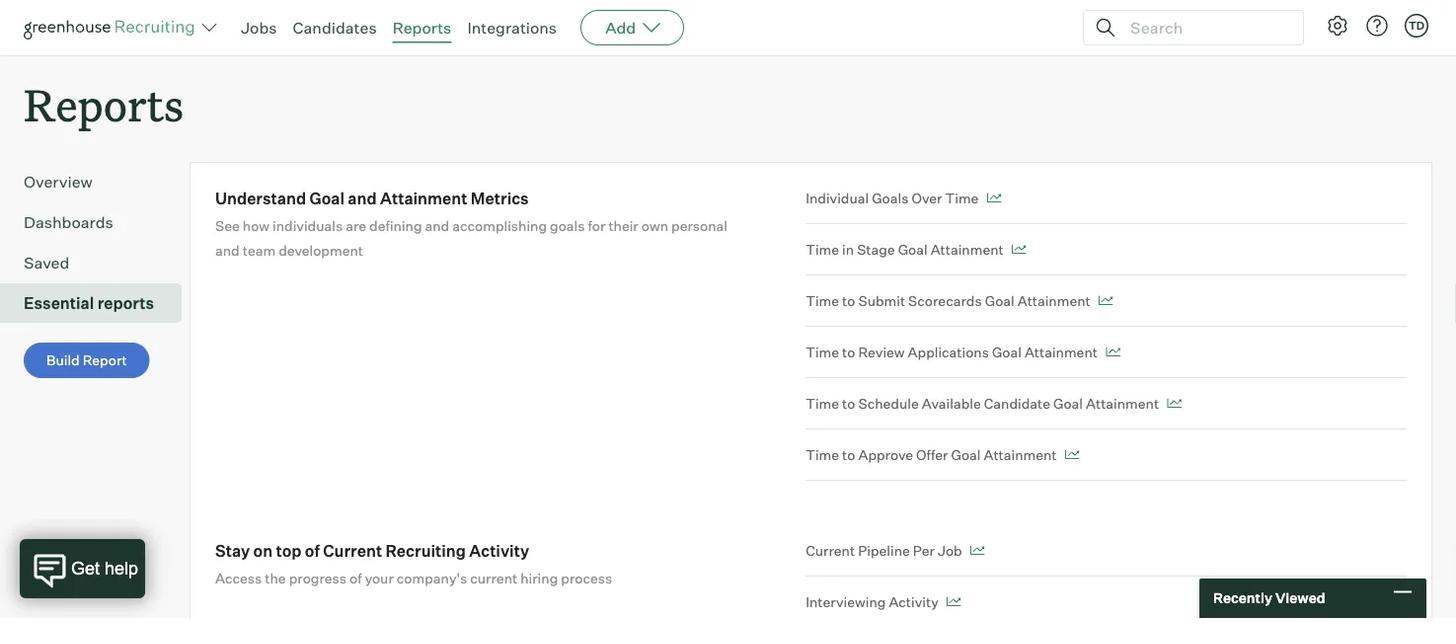 Task type: vqa. For each thing, say whether or not it's contained in the screenshot.
the Essential
yes



Task type: describe. For each thing, give the bounding box(es) containing it.
1 horizontal spatial current
[[806, 542, 855, 559]]

your
[[365, 569, 394, 587]]

jobs
[[241, 18, 277, 38]]

goal right the offer
[[951, 446, 981, 463]]

time for time to review applications goal attainment
[[806, 343, 839, 361]]

time for time to submit scorecards goal attainment
[[806, 292, 839, 309]]

to for approve
[[842, 446, 855, 463]]

company's
[[397, 569, 467, 587]]

candidate
[[984, 395, 1050, 412]]

individual goals over time
[[806, 189, 979, 207]]

essential reports
[[24, 293, 154, 313]]

for
[[588, 217, 606, 234]]

accomplishing
[[452, 217, 547, 234]]

icon chart image for time to submit scorecards goal attainment
[[1099, 296, 1113, 306]]

scorecards
[[908, 292, 982, 309]]

review
[[858, 343, 905, 361]]

essential reports link
[[24, 291, 174, 315]]

td
[[1409, 19, 1425, 32]]

1 vertical spatial activity
[[889, 593, 939, 610]]

see
[[215, 217, 240, 234]]

build report button
[[24, 343, 150, 378]]

schedule
[[858, 395, 919, 412]]

stay
[[215, 541, 250, 560]]

over
[[912, 189, 942, 207]]

0 horizontal spatial of
[[305, 541, 320, 560]]

activity inside stay on top of current recruiting activity access the progress of your company's current hiring process
[[469, 541, 529, 560]]

own
[[642, 217, 668, 234]]

time for time to schedule available candidate goal attainment
[[806, 395, 839, 412]]

personal
[[671, 217, 728, 234]]

goals
[[872, 189, 909, 207]]

build
[[46, 352, 80, 369]]

td button
[[1401, 10, 1433, 41]]

offer
[[916, 446, 948, 463]]

time for time in stage goal attainment
[[806, 241, 839, 258]]

build report
[[46, 352, 127, 369]]

icon chart image for time in stage goal attainment
[[1012, 245, 1026, 254]]

add button
[[581, 10, 684, 45]]

recruiting
[[386, 541, 466, 560]]

dashboards link
[[24, 210, 174, 234]]

approve
[[858, 446, 913, 463]]

integrations
[[467, 18, 557, 38]]

to for schedule
[[842, 395, 855, 412]]

integrations link
[[467, 18, 557, 38]]

0 vertical spatial and
[[348, 188, 377, 208]]

applications
[[908, 343, 989, 361]]

are
[[346, 217, 366, 234]]

time to review applications goal attainment
[[806, 343, 1098, 361]]

available
[[922, 395, 981, 412]]

icon chart image for interviewing activity
[[947, 597, 961, 607]]

icon chart image for individual goals over time
[[987, 193, 1002, 203]]

on
[[253, 541, 273, 560]]

per
[[913, 542, 935, 559]]

essential
[[24, 293, 94, 313]]

time to approve offer goal attainment
[[806, 446, 1057, 463]]

time to schedule available candidate goal attainment
[[806, 395, 1159, 412]]

understand
[[215, 188, 306, 208]]

their
[[609, 217, 639, 234]]

0 vertical spatial reports
[[393, 18, 452, 38]]



Task type: locate. For each thing, give the bounding box(es) containing it.
goal up candidate
[[992, 343, 1022, 361]]

0 horizontal spatial reports
[[24, 75, 184, 133]]

pipeline
[[858, 542, 910, 559]]

recently viewed
[[1213, 589, 1326, 607]]

goal right candidate
[[1053, 395, 1083, 412]]

add
[[605, 18, 636, 38]]

team
[[243, 242, 276, 259]]

stay on top of current recruiting activity access the progress of your company's current hiring process
[[215, 541, 612, 587]]

goals
[[550, 217, 585, 234]]

current pipeline per job
[[806, 542, 962, 559]]

candidates
[[293, 18, 377, 38]]

saved
[[24, 253, 69, 273]]

and right defining
[[425, 217, 449, 234]]

icon chart image for time to approve offer goal attainment
[[1065, 450, 1080, 460]]

td button
[[1405, 14, 1429, 38]]

metrics
[[471, 188, 529, 208]]

time in stage goal attainment
[[806, 241, 1004, 258]]

of right top
[[305, 541, 320, 560]]

reports down the "greenhouse recruiting" image at the left top
[[24, 75, 184, 133]]

hiring
[[521, 569, 558, 587]]

interviewing activity
[[806, 593, 939, 610]]

icon chart image for time to schedule available candidate goal attainment
[[1167, 399, 1182, 408]]

time left approve
[[806, 446, 839, 463]]

0 vertical spatial activity
[[469, 541, 529, 560]]

time left submit
[[806, 292, 839, 309]]

how
[[243, 217, 270, 234]]

time to submit scorecards goal attainment
[[806, 292, 1091, 309]]

to for review
[[842, 343, 855, 361]]

job
[[938, 542, 962, 559]]

saved link
[[24, 251, 174, 275]]

time for time to approve offer goal attainment
[[806, 446, 839, 463]]

in
[[842, 241, 854, 258]]

icon chart image
[[987, 193, 1002, 203], [1012, 245, 1026, 254], [1099, 296, 1113, 306], [1106, 347, 1121, 357], [1167, 399, 1182, 408], [1065, 450, 1080, 460], [970, 546, 985, 556], [947, 597, 961, 607]]

reports
[[393, 18, 452, 38], [24, 75, 184, 133]]

time right over
[[945, 189, 979, 207]]

to left 'schedule'
[[842, 395, 855, 412]]

defining
[[369, 217, 422, 234]]

goal right stage
[[898, 241, 928, 258]]

current inside stay on top of current recruiting activity access the progress of your company's current hiring process
[[323, 541, 382, 560]]

to left submit
[[842, 292, 855, 309]]

individual
[[806, 189, 869, 207]]

1 to from the top
[[842, 292, 855, 309]]

2 vertical spatial and
[[215, 242, 240, 259]]

stage
[[857, 241, 895, 258]]

and up the are
[[348, 188, 377, 208]]

Search text field
[[1126, 13, 1285, 42]]

jobs link
[[241, 18, 277, 38]]

configure image
[[1326, 14, 1350, 38]]

0 horizontal spatial activity
[[469, 541, 529, 560]]

candidates link
[[293, 18, 377, 38]]

progress
[[289, 569, 347, 587]]

1 horizontal spatial reports
[[393, 18, 452, 38]]

to
[[842, 292, 855, 309], [842, 343, 855, 361], [842, 395, 855, 412], [842, 446, 855, 463]]

understand goal and attainment metrics see how individuals are defining and accomplishing goals for their own personal and team development
[[215, 188, 728, 259]]

1 horizontal spatial and
[[348, 188, 377, 208]]

4 to from the top
[[842, 446, 855, 463]]

2 to from the top
[[842, 343, 855, 361]]

activity up current
[[469, 541, 529, 560]]

greenhouse recruiting image
[[24, 16, 201, 39]]

goal
[[309, 188, 345, 208], [898, 241, 928, 258], [985, 292, 1015, 309], [992, 343, 1022, 361], [1053, 395, 1083, 412], [951, 446, 981, 463]]

0 horizontal spatial current
[[323, 541, 382, 560]]

2 horizontal spatial and
[[425, 217, 449, 234]]

goal right scorecards
[[985, 292, 1015, 309]]

0 vertical spatial of
[[305, 541, 320, 560]]

1 vertical spatial reports
[[24, 75, 184, 133]]

attainment inside understand goal and attainment metrics see how individuals are defining and accomplishing goals for their own personal and team development
[[380, 188, 467, 208]]

1 horizontal spatial activity
[[889, 593, 939, 610]]

time
[[945, 189, 979, 207], [806, 241, 839, 258], [806, 292, 839, 309], [806, 343, 839, 361], [806, 395, 839, 412], [806, 446, 839, 463]]

current
[[323, 541, 382, 560], [806, 542, 855, 559]]

3 to from the top
[[842, 395, 855, 412]]

activity down 'per'
[[889, 593, 939, 610]]

attainment
[[380, 188, 467, 208], [931, 241, 1004, 258], [1018, 292, 1091, 309], [1025, 343, 1098, 361], [1086, 395, 1159, 412], [984, 446, 1057, 463]]

icon chart image for time to review applications goal attainment
[[1106, 347, 1121, 357]]

submit
[[858, 292, 905, 309]]

of
[[305, 541, 320, 560], [350, 569, 362, 587]]

interviewing
[[806, 593, 886, 610]]

time left "in"
[[806, 241, 839, 258]]

1 vertical spatial and
[[425, 217, 449, 234]]

to left approve
[[842, 446, 855, 463]]

the
[[265, 569, 286, 587]]

current
[[470, 569, 518, 587]]

to left review
[[842, 343, 855, 361]]

reports right candidates link
[[393, 18, 452, 38]]

viewed
[[1276, 589, 1326, 607]]

access
[[215, 569, 262, 587]]

overview link
[[24, 170, 174, 194]]

top
[[276, 541, 302, 560]]

reports
[[97, 293, 154, 313]]

overview
[[24, 172, 93, 192]]

dashboards
[[24, 212, 113, 232]]

activity
[[469, 541, 529, 560], [889, 593, 939, 610]]

goal up individuals on the top left
[[309, 188, 345, 208]]

process
[[561, 569, 612, 587]]

time left review
[[806, 343, 839, 361]]

development
[[279, 242, 363, 259]]

1 vertical spatial of
[[350, 569, 362, 587]]

report
[[83, 352, 127, 369]]

and down see
[[215, 242, 240, 259]]

current up your
[[323, 541, 382, 560]]

goal inside understand goal and attainment metrics see how individuals are defining and accomplishing goals for their own personal and team development
[[309, 188, 345, 208]]

recently
[[1213, 589, 1273, 607]]

icon chart image for current pipeline per job
[[970, 546, 985, 556]]

current up interviewing at the bottom
[[806, 542, 855, 559]]

time left 'schedule'
[[806, 395, 839, 412]]

0 horizontal spatial and
[[215, 242, 240, 259]]

to for submit
[[842, 292, 855, 309]]

reports link
[[393, 18, 452, 38]]

1 horizontal spatial of
[[350, 569, 362, 587]]

and
[[348, 188, 377, 208], [425, 217, 449, 234], [215, 242, 240, 259]]

of left your
[[350, 569, 362, 587]]

individuals
[[273, 217, 343, 234]]



